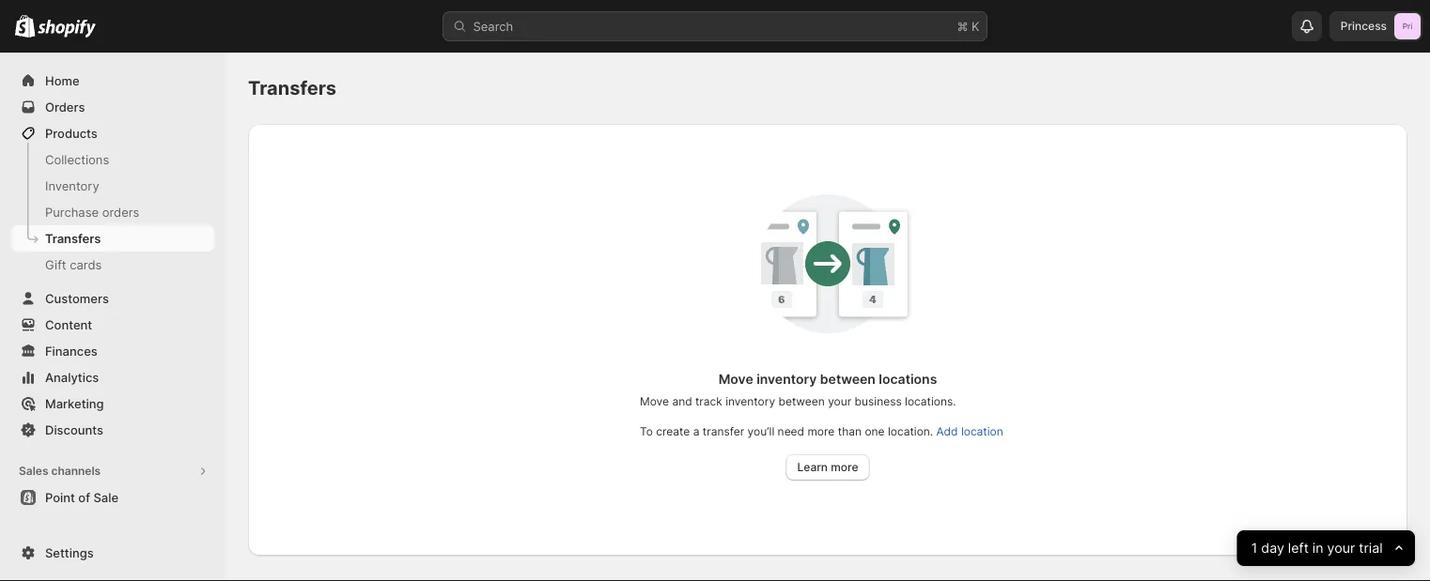 Task type: describe. For each thing, give the bounding box(es) containing it.
transfers link
[[11, 226, 214, 252]]

locations.
[[905, 395, 956, 409]]

track
[[695, 395, 722, 409]]

1 vertical spatial inventory
[[726, 395, 775, 409]]

0 horizontal spatial your
[[828, 395, 852, 409]]

to create a transfer you'll need more than one location. add location
[[640, 425, 1003, 439]]

in
[[1313, 541, 1324, 557]]

add location link
[[936, 425, 1003, 439]]

settings link
[[11, 540, 214, 567]]

⌘
[[957, 19, 968, 33]]

to
[[640, 425, 653, 439]]

sales channels
[[19, 465, 101, 478]]

products link
[[11, 120, 214, 147]]

your inside 1 day left in your trial dropdown button
[[1328, 541, 1356, 557]]

finances
[[45, 344, 98, 358]]

move inventory between locations
[[719, 372, 937, 388]]

orders
[[102, 205, 139, 219]]

and
[[672, 395, 692, 409]]

0 vertical spatial between
[[820, 372, 876, 388]]

learn more link
[[786, 455, 870, 481]]

business
[[855, 395, 902, 409]]

create
[[656, 425, 690, 439]]

purchase
[[45, 205, 99, 219]]

left
[[1288, 541, 1309, 557]]

purchase orders link
[[11, 199, 214, 226]]

customers
[[45, 291, 109, 306]]

finances link
[[11, 338, 214, 365]]

than
[[838, 425, 862, 439]]

sale
[[93, 491, 118, 505]]

products
[[45, 126, 98, 140]]

0 horizontal spatial shopify image
[[15, 15, 35, 37]]

orders link
[[11, 94, 214, 120]]

princess
[[1341, 19, 1387, 33]]

location.
[[888, 425, 933, 439]]

learn
[[797, 461, 828, 475]]

cards
[[70, 257, 102, 272]]

one
[[865, 425, 885, 439]]

gift cards link
[[11, 252, 214, 278]]

need
[[778, 425, 804, 439]]

transfer
[[703, 425, 744, 439]]

move for move inventory between locations
[[719, 372, 753, 388]]

0 vertical spatial more
[[808, 425, 835, 439]]



Task type: vqa. For each thing, say whether or not it's contained in the screenshot.
the leftmost Transfers
yes



Task type: locate. For each thing, give the bounding box(es) containing it.
your
[[828, 395, 852, 409], [1328, 541, 1356, 557]]

channels
[[51, 465, 101, 478]]

sales channels button
[[11, 459, 214, 485]]

transfers
[[248, 77, 336, 100], [45, 231, 101, 246]]

learn more
[[797, 461, 858, 475]]

inventory up move and track inventory between your business locations.
[[757, 372, 817, 388]]

transfers inside 'link'
[[45, 231, 101, 246]]

purchase orders
[[45, 205, 139, 219]]

more left than
[[808, 425, 835, 439]]

your right in
[[1328, 541, 1356, 557]]

locations
[[879, 372, 937, 388]]

settings
[[45, 546, 94, 561]]

location
[[961, 425, 1003, 439]]

1 vertical spatial transfers
[[45, 231, 101, 246]]

0 vertical spatial your
[[828, 395, 852, 409]]

trial
[[1359, 541, 1383, 557]]

move
[[719, 372, 753, 388], [640, 395, 669, 409]]

k
[[972, 19, 980, 33]]

sales
[[19, 465, 48, 478]]

apps button
[[11, 526, 214, 553]]

more
[[808, 425, 835, 439], [831, 461, 858, 475]]

day
[[1262, 541, 1285, 557]]

1 horizontal spatial move
[[719, 372, 753, 388]]

more inside learn more 'link'
[[831, 461, 858, 475]]

analytics
[[45, 370, 99, 385]]

discounts link
[[11, 417, 214, 444]]

content link
[[11, 312, 214, 338]]

1 horizontal spatial shopify image
[[38, 19, 96, 38]]

1 vertical spatial between
[[779, 395, 825, 409]]

1 day left in your trial button
[[1237, 531, 1415, 567]]

move left the and
[[640, 395, 669, 409]]

marketing link
[[11, 391, 214, 417]]

apps
[[19, 532, 47, 546]]

point
[[45, 491, 75, 505]]

1 vertical spatial move
[[640, 395, 669, 409]]

1 vertical spatial your
[[1328, 541, 1356, 557]]

gift cards
[[45, 257, 102, 272]]

analytics link
[[11, 365, 214, 391]]

a
[[693, 425, 700, 439]]

orders
[[45, 100, 85, 114]]

you'll
[[748, 425, 775, 439]]

add
[[936, 425, 958, 439]]

collections
[[45, 152, 109, 167]]

0 vertical spatial inventory
[[757, 372, 817, 388]]

1 horizontal spatial transfers
[[248, 77, 336, 100]]

0 vertical spatial move
[[719, 372, 753, 388]]

move and track inventory between your business locations.
[[640, 395, 956, 409]]

between
[[820, 372, 876, 388], [779, 395, 825, 409]]

inventory link
[[11, 173, 214, 199]]

0 horizontal spatial transfers
[[45, 231, 101, 246]]

1 vertical spatial more
[[831, 461, 858, 475]]

collections link
[[11, 147, 214, 173]]

your down move inventory between locations
[[828, 395, 852, 409]]

0 vertical spatial transfers
[[248, 77, 336, 100]]

discounts
[[45, 423, 103, 437]]

1
[[1252, 541, 1258, 557]]

move for move and track inventory between your business locations.
[[640, 395, 669, 409]]

move up track
[[719, 372, 753, 388]]

inventory
[[757, 372, 817, 388], [726, 395, 775, 409]]

0 horizontal spatial move
[[640, 395, 669, 409]]

marketing
[[45, 397, 104, 411]]

point of sale
[[45, 491, 118, 505]]

point of sale button
[[0, 485, 226, 511]]

more right learn
[[831, 461, 858, 475]]

1 day left in your trial
[[1252, 541, 1383, 557]]

gift
[[45, 257, 66, 272]]

point of sale link
[[11, 485, 214, 511]]

content
[[45, 318, 92, 332]]

1 horizontal spatial your
[[1328, 541, 1356, 557]]

inventory
[[45, 179, 99, 193]]

between up business
[[820, 372, 876, 388]]

inventory up you'll
[[726, 395, 775, 409]]

home link
[[11, 68, 214, 94]]

of
[[78, 491, 90, 505]]

⌘ k
[[957, 19, 980, 33]]

shopify image
[[15, 15, 35, 37], [38, 19, 96, 38]]

customers link
[[11, 286, 214, 312]]

home
[[45, 73, 79, 88]]

between up the need
[[779, 395, 825, 409]]

search
[[473, 19, 513, 33]]

princess image
[[1394, 13, 1421, 39]]



